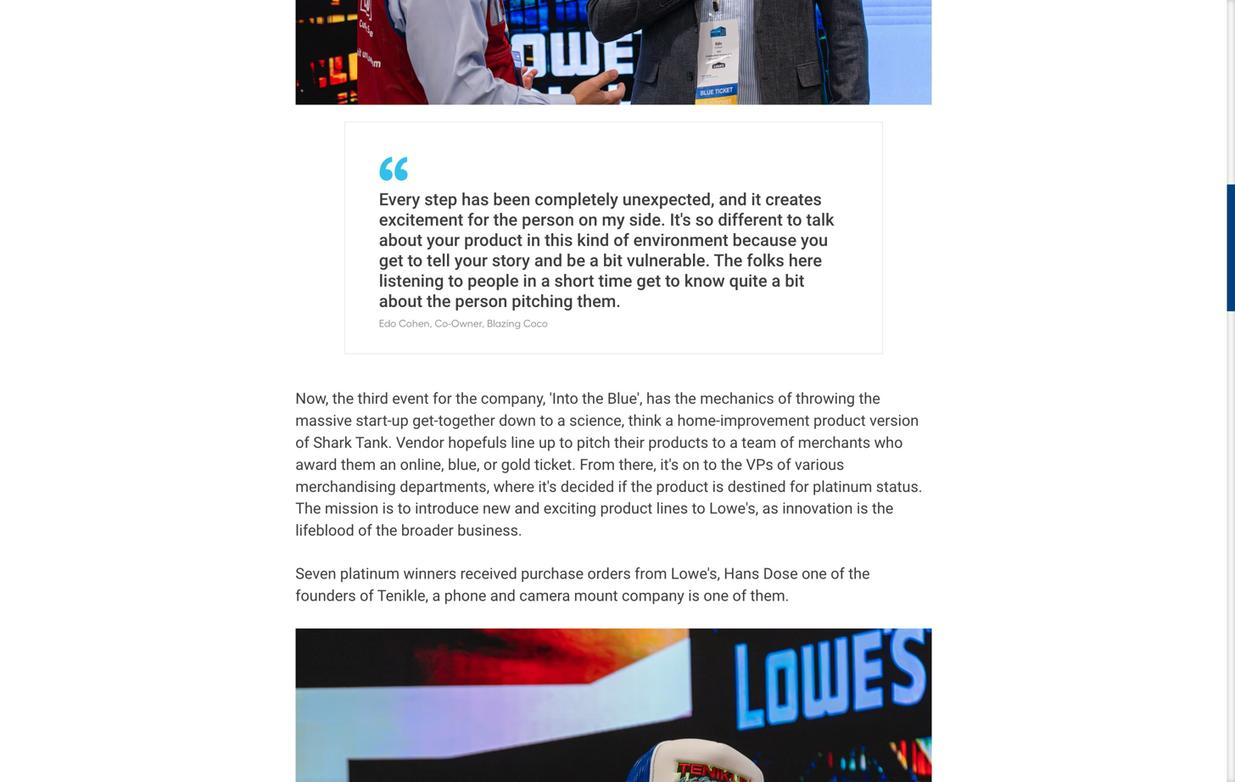 Task type: vqa. For each thing, say whether or not it's contained in the screenshot.
Learn at top
no



Task type: locate. For each thing, give the bounding box(es) containing it.
0 horizontal spatial the
[[295, 500, 321, 518]]

founders
[[295, 587, 356, 605]]

person
[[522, 210, 574, 230], [455, 292, 508, 311]]

0 vertical spatial for
[[468, 210, 489, 230]]

a inside seven platinum winners received purchase orders from lowe's, hans dose one of the founders of tenikle, a phone and camera mount company is one of them.
[[432, 587, 440, 605]]

the up "quite"
[[714, 251, 743, 271]]

it's down 'ticket.'
[[538, 478, 557, 496]]

0 vertical spatial up
[[392, 412, 409, 430]]

from
[[580, 456, 615, 474]]

1 horizontal spatial has
[[646, 390, 671, 408]]

to right the "lines"
[[692, 500, 705, 518]]

the up the version
[[859, 390, 880, 408]]

completely
[[535, 190, 618, 210]]

a down 'into
[[557, 412, 566, 430]]

in up pitching
[[523, 271, 537, 291]]

mount
[[574, 587, 618, 605]]

the inside now, the third event for the company, 'into the blue', has the mechanics of throwing the massive start-up get-together down to a science, think a home-improvement product version of shark tank. vendor hopefuls line up to pitch their products to a team of merchants who award them an online, blue, or gold ticket. from there, it's on to the vps of various merchandising departments, where it's decided if the product is destined for platinum status. the mission is to introduce new and exciting product lines to lowe's, as innovation is the lifeblood of the broader business.
[[295, 500, 321, 518]]

has right the step
[[462, 190, 489, 210]]

person up 'this'
[[522, 210, 574, 230]]

1 horizontal spatial person
[[522, 210, 574, 230]]

1 horizontal spatial for
[[468, 210, 489, 230]]

has up think
[[646, 390, 671, 408]]

on up kind on the left top
[[579, 210, 598, 230]]

0 vertical spatial on
[[579, 210, 598, 230]]

business.
[[457, 522, 522, 540]]

is right company
[[688, 587, 700, 605]]

0 horizontal spatial up
[[392, 412, 409, 430]]

them.
[[577, 292, 621, 311], [750, 587, 789, 605]]

a down the winners
[[432, 587, 440, 605]]

of left tenikle,
[[360, 587, 374, 605]]

environment
[[633, 230, 728, 250]]

where
[[493, 478, 534, 496]]

to down 'into
[[540, 412, 553, 430]]

pitch
[[577, 434, 610, 452]]

product up the merchants
[[813, 412, 866, 430]]

0 vertical spatial one
[[802, 565, 827, 583]]

unexpected,
[[622, 190, 715, 210]]

1 vertical spatial about
[[379, 292, 422, 311]]

1 vertical spatial the
[[295, 500, 321, 518]]

get up listening at the left
[[379, 251, 403, 271]]

product up story
[[464, 230, 522, 250]]

for up get-
[[433, 390, 452, 408]]

the up science,
[[582, 390, 604, 408]]

1 horizontal spatial on
[[683, 456, 700, 474]]

the up the together
[[456, 390, 477, 408]]

bit
[[603, 251, 623, 271], [785, 271, 804, 291]]

for
[[468, 210, 489, 230], [433, 390, 452, 408], [790, 478, 809, 496]]

kind
[[577, 230, 609, 250]]

0 vertical spatial them.
[[577, 292, 621, 311]]

a right be
[[590, 251, 599, 271]]

0 horizontal spatial person
[[455, 292, 508, 311]]

the right if
[[631, 478, 652, 496]]

it's down products
[[660, 456, 679, 474]]

lowe's, right from
[[671, 565, 720, 583]]

lowe's, down destined
[[709, 500, 759, 518]]

received
[[460, 565, 517, 583]]

lowe's,
[[709, 500, 759, 518], [671, 565, 720, 583]]

0 horizontal spatial has
[[462, 190, 489, 210]]

different
[[718, 210, 783, 230]]

listening
[[379, 271, 444, 291]]

the up lifeblood
[[295, 500, 321, 518]]

about down excitement
[[379, 230, 422, 250]]

for up innovation
[[790, 478, 809, 496]]

1 vertical spatial for
[[433, 390, 452, 408]]

your
[[427, 230, 460, 250], [454, 251, 488, 271]]

throwing
[[796, 390, 855, 408]]

line
[[511, 434, 535, 452]]

of down mission
[[358, 522, 372, 540]]

1 horizontal spatial the
[[714, 251, 743, 271]]

0 vertical spatial platinum
[[813, 478, 872, 496]]

0 horizontal spatial one
[[704, 587, 729, 605]]

0 horizontal spatial it's
[[538, 478, 557, 496]]

is inside seven platinum winners received purchase orders from lowe's, hans dose one of the founders of tenikle, a phone and camera mount company is one of them.
[[688, 587, 700, 605]]

lowe's, inside seven platinum winners received purchase orders from lowe's, hans dose one of the founders of tenikle, a phone and camera mount company is one of them.
[[671, 565, 720, 583]]

a down the folks
[[772, 271, 781, 291]]

0 horizontal spatial for
[[433, 390, 452, 408]]

tenikle,
[[377, 587, 428, 605]]

of down the my
[[613, 230, 629, 250]]

company
[[622, 587, 684, 605]]

and
[[719, 190, 747, 210], [534, 251, 562, 271], [514, 500, 540, 518], [490, 587, 516, 605]]

to down home-
[[712, 434, 726, 452]]

is
[[712, 478, 724, 496], [382, 500, 394, 518], [857, 500, 868, 518], [688, 587, 700, 605]]

now,
[[295, 390, 329, 408]]

products
[[648, 434, 708, 452]]

get
[[379, 251, 403, 271], [637, 271, 661, 291]]

innovation
[[782, 500, 853, 518]]

your up people
[[454, 251, 488, 271]]

on down products
[[683, 456, 700, 474]]

one right dose
[[802, 565, 827, 583]]

1 vertical spatial person
[[455, 292, 508, 311]]

to up broader
[[398, 500, 411, 518]]

1 horizontal spatial one
[[802, 565, 827, 583]]

the left broader
[[376, 522, 397, 540]]

get down vulnerable.
[[637, 271, 661, 291]]

quite
[[729, 271, 767, 291]]

on inside now, the third event for the company, 'into the blue', has the mechanics of throwing the massive start-up get-together down to a science, think a home-improvement product version of shark tank. vendor hopefuls line up to pitch their products to a team of merchants who award them an online, blue, or gold ticket. from there, it's on to the vps of various merchandising departments, where it's decided if the product is destined for platinum status. the mission is to introduce new and exciting product lines to lowe's, as innovation is the lifeblood of the broader business.
[[683, 456, 700, 474]]

science,
[[569, 412, 624, 430]]

up up 'ticket.'
[[539, 434, 556, 452]]

bit up time at the top of the page
[[603, 251, 623, 271]]

or
[[483, 456, 497, 474]]

from
[[635, 565, 667, 583]]

1 vertical spatial has
[[646, 390, 671, 408]]

one
[[802, 565, 827, 583], [704, 587, 729, 605]]

it's
[[660, 456, 679, 474], [538, 478, 557, 496]]

merchants
[[798, 434, 870, 452]]

has
[[462, 190, 489, 210], [646, 390, 671, 408]]

'into
[[550, 390, 578, 408]]

platinum down various
[[813, 478, 872, 496]]

the left "vps"
[[721, 456, 742, 474]]

1 horizontal spatial them.
[[750, 587, 789, 605]]

various
[[795, 456, 844, 474]]

the down status.
[[872, 500, 893, 518]]

lifeblood
[[295, 522, 354, 540]]

1 horizontal spatial platinum
[[813, 478, 872, 496]]

to down tell
[[448, 271, 463, 291]]

camera
[[519, 587, 570, 605]]

tank.
[[355, 434, 392, 452]]

about down listening at the left
[[379, 292, 422, 311]]

them. down time at the top of the page
[[577, 292, 621, 311]]

status.
[[876, 478, 922, 496]]

0 vertical spatial about
[[379, 230, 422, 250]]

platinum
[[813, 478, 872, 496], [340, 565, 400, 583]]

story
[[492, 251, 530, 271]]

as
[[762, 500, 779, 518]]

0 horizontal spatial them.
[[577, 292, 621, 311]]

one down hans
[[704, 587, 729, 605]]

0 horizontal spatial platinum
[[340, 565, 400, 583]]

merchandising
[[295, 478, 396, 496]]

1 horizontal spatial it's
[[660, 456, 679, 474]]

the inside seven platinum winners received purchase orders from lowe's, hans dose one of the founders of tenikle, a phone and camera mount company is one of them.
[[848, 565, 870, 583]]

0 horizontal spatial bit
[[603, 251, 623, 271]]

0 vertical spatial has
[[462, 190, 489, 210]]

0 horizontal spatial on
[[579, 210, 598, 230]]

know
[[684, 271, 725, 291]]

product down if
[[600, 500, 653, 518]]

in
[[527, 230, 540, 250], [523, 271, 537, 291]]

the up massive
[[332, 390, 354, 408]]

2 horizontal spatial for
[[790, 478, 809, 496]]

third
[[358, 390, 388, 408]]

there,
[[619, 456, 656, 474]]

decided
[[561, 478, 614, 496]]

on inside every step has been completely unexpected, and it creates excitement for the person on my side. it's so different to talk about your product in this kind of environment because you get to tell your story and be a bit vulnerable. the folks here listening to people in a short time get to know quite a bit about the person pitching them. edo cohen,  co-owner, blazing coco
[[579, 210, 598, 230]]

vendor
[[396, 434, 444, 452]]

on
[[579, 210, 598, 230], [683, 456, 700, 474]]

of
[[613, 230, 629, 250], [778, 390, 792, 408], [295, 434, 309, 452], [780, 434, 794, 452], [777, 456, 791, 474], [358, 522, 372, 540], [831, 565, 845, 583], [360, 587, 374, 605], [733, 587, 747, 605]]

folks
[[747, 251, 784, 271]]

edo
[[379, 317, 396, 330]]

platinum up tenikle,
[[340, 565, 400, 583]]

the inside every step has been completely unexpected, and it creates excitement for the person on my side. it's so different to talk about your product in this kind of environment because you get to tell your story and be a bit vulnerable. the folks here listening to people in a short time get to know quite a bit about the person pitching them. edo cohen,  co-owner, blazing coco
[[714, 251, 743, 271]]

the up home-
[[675, 390, 696, 408]]

0 vertical spatial lowe's,
[[709, 500, 759, 518]]

platinum inside now, the third event for the company, 'into the blue', has the mechanics of throwing the massive start-up get-together down to a science, think a home-improvement product version of shark tank. vendor hopefuls line up to pitch their products to a team of merchants who award them an online, blue, or gold ticket. from there, it's on to the vps of various merchandising departments, where it's decided if the product is destined for platinum status. the mission is to introduce new and exciting product lines to lowe's, as innovation is the lifeblood of the broader business.
[[813, 478, 872, 496]]

0 vertical spatial the
[[714, 251, 743, 271]]

team
[[742, 434, 776, 452]]

for right excitement
[[468, 210, 489, 230]]

1 vertical spatial up
[[539, 434, 556, 452]]

person down people
[[455, 292, 508, 311]]

1 horizontal spatial bit
[[785, 271, 804, 291]]

it
[[751, 190, 761, 210]]

and down where
[[514, 500, 540, 518]]

if
[[618, 478, 627, 496]]

1 vertical spatial on
[[683, 456, 700, 474]]

bit down here
[[785, 271, 804, 291]]

the
[[493, 210, 518, 230], [427, 292, 451, 311], [332, 390, 354, 408], [456, 390, 477, 408], [582, 390, 604, 408], [675, 390, 696, 408], [859, 390, 880, 408], [721, 456, 742, 474], [631, 478, 652, 496], [872, 500, 893, 518], [376, 522, 397, 540], [848, 565, 870, 583]]

creates
[[765, 190, 822, 210]]

1 vertical spatial platinum
[[340, 565, 400, 583]]

1 vertical spatial lowe's,
[[671, 565, 720, 583]]

up
[[392, 412, 409, 430], [539, 434, 556, 452]]

2 vertical spatial for
[[790, 478, 809, 496]]

and down received
[[490, 587, 516, 605]]

them. down dose
[[750, 587, 789, 605]]

together
[[438, 412, 495, 430]]

a up pitching
[[541, 271, 550, 291]]

0 vertical spatial person
[[522, 210, 574, 230]]

the down innovation
[[848, 565, 870, 583]]

step
[[424, 190, 457, 210]]

in left 'this'
[[527, 230, 540, 250]]

up down event
[[392, 412, 409, 430]]

1 vertical spatial them.
[[750, 587, 789, 605]]

so
[[695, 210, 714, 230]]



Task type: describe. For each thing, give the bounding box(es) containing it.
1 horizontal spatial up
[[539, 434, 556, 452]]

is right mission
[[382, 500, 394, 518]]

talk
[[806, 210, 834, 230]]

who
[[874, 434, 903, 452]]

and left it
[[719, 190, 747, 210]]

an
[[380, 456, 396, 474]]

of up award
[[295, 434, 309, 452]]

product up the "lines"
[[656, 478, 708, 496]]

start-
[[356, 412, 392, 430]]

broader
[[401, 522, 454, 540]]

owner,
[[451, 317, 484, 330]]

because
[[733, 230, 797, 250]]

your up tell
[[427, 230, 460, 250]]

0 horizontal spatial get
[[379, 251, 403, 271]]

cohen,
[[399, 317, 432, 330]]

exciting
[[544, 500, 596, 518]]

for inside every step has been completely unexpected, and it creates excitement for the person on my side. it's so different to talk about your product in this kind of environment because you get to tell your story and be a bit vulnerable. the folks here listening to people in a short time get to know quite a bit about the person pitching them. edo cohen,  co-owner, blazing coco
[[468, 210, 489, 230]]

online,
[[400, 456, 444, 474]]

the up co-
[[427, 292, 451, 311]]

2 about from the top
[[379, 292, 422, 311]]

to up 'ticket.'
[[559, 434, 573, 452]]

version
[[870, 412, 919, 430]]

hopefuls
[[448, 434, 507, 452]]

0 vertical spatial in
[[527, 230, 540, 250]]

1 vertical spatial it's
[[538, 478, 557, 496]]

excitement
[[379, 210, 463, 230]]

lines
[[656, 500, 688, 518]]

now, the third event for the company, 'into the blue', has the mechanics of throwing the massive start-up get-together down to a science, think a home-improvement product version of shark tank. vendor hopefuls line up to pitch their products to a team of merchants who award them an online, blue, or gold ticket. from there, it's on to the vps of various merchandising departments, where it's decided if the product is destined for platinum status. the mission is to introduce new and exciting product lines to lowe's, as innovation is the lifeblood of the broader business.
[[295, 390, 922, 540]]

shark
[[313, 434, 352, 452]]

1 vertical spatial in
[[523, 271, 537, 291]]

vps
[[746, 456, 773, 474]]

event
[[392, 390, 429, 408]]

tell
[[427, 251, 450, 271]]

pitching
[[512, 292, 573, 311]]

mechanics
[[700, 390, 774, 408]]

dose
[[763, 565, 798, 583]]

gold
[[501, 456, 531, 474]]

vulnerable.
[[627, 251, 710, 271]]

massive
[[295, 412, 352, 430]]

the down been at top left
[[493, 210, 518, 230]]

people
[[467, 271, 519, 291]]

mission
[[325, 500, 378, 518]]

think
[[628, 412, 662, 430]]

this
[[545, 230, 573, 250]]

of right team
[[780, 434, 794, 452]]

and down 'this'
[[534, 251, 562, 271]]

seven
[[295, 565, 336, 583]]

ticket.
[[534, 456, 576, 474]]

1 about from the top
[[379, 230, 422, 250]]

to down 'creates'
[[787, 210, 802, 230]]

be
[[567, 251, 585, 271]]

has inside now, the third event for the company, 'into the blue', has the mechanics of throwing the massive start-up get-together down to a science, think a home-improvement product version of shark tank. vendor hopefuls line up to pitch their products to a team of merchants who award them an online, blue, or gold ticket. from there, it's on to the vps of various merchandising departments, where it's decided if the product is destined for platinum status. the mission is to introduce new and exciting product lines to lowe's, as innovation is the lifeblood of the broader business.
[[646, 390, 671, 408]]

winners
[[403, 565, 456, 583]]

a left team
[[730, 434, 738, 452]]

blazing
[[487, 317, 521, 330]]

co-
[[435, 317, 451, 330]]

of right "vps"
[[777, 456, 791, 474]]

of down hans
[[733, 587, 747, 605]]

of up improvement
[[778, 390, 792, 408]]

departments,
[[400, 478, 490, 496]]

down
[[499, 412, 536, 430]]

to up listening at the left
[[408, 251, 423, 271]]

improvement
[[720, 412, 810, 430]]

my
[[602, 210, 625, 230]]

purchase
[[521, 565, 584, 583]]

platinum inside seven platinum winners received purchase orders from lowe's, hans dose one of the founders of tenikle, a phone and camera mount company is one of them.
[[340, 565, 400, 583]]

new
[[483, 500, 511, 518]]

introduce
[[415, 500, 479, 518]]

time
[[598, 271, 632, 291]]

0 vertical spatial it's
[[660, 456, 679, 474]]

destined
[[728, 478, 786, 496]]

of right dose
[[831, 565, 845, 583]]

coco
[[523, 317, 548, 330]]

and inside seven platinum winners received purchase orders from lowe's, hans dose one of the founders of tenikle, a phone and camera mount company is one of them.
[[490, 587, 516, 605]]

has inside every step has been completely unexpected, and it creates excitement for the person on my side. it's so different to talk about your product in this kind of environment because you get to tell your story and be a bit vulnerable. the folks here listening to people in a short time get to know quite a bit about the person pitching them. edo cohen,  co-owner, blazing coco
[[462, 190, 489, 210]]

their
[[614, 434, 645, 452]]

1 vertical spatial one
[[704, 587, 729, 605]]

blue',
[[607, 390, 643, 408]]

home-
[[677, 412, 720, 430]]

and inside now, the third event for the company, 'into the blue', has the mechanics of throwing the massive start-up get-together down to a science, think a home-improvement product version of shark tank. vendor hopefuls line up to pitch their products to a team of merchants who award them an online, blue, or gold ticket. from there, it's on to the vps of various merchandising departments, where it's decided if the product is destined for platinum status. the mission is to introduce new and exciting product lines to lowe's, as innovation is the lifeblood of the broader business.
[[514, 500, 540, 518]]

phone
[[444, 587, 486, 605]]

here
[[789, 251, 822, 271]]

them. inside seven platinum winners received purchase orders from lowe's, hans dose one of the founders of tenikle, a phone and camera mount company is one of them.
[[750, 587, 789, 605]]

them. inside every step has been completely unexpected, and it creates excitement for the person on my side. it's so different to talk about your product in this kind of environment because you get to tell your story and be a bit vulnerable. the folks here listening to people in a short time get to know quite a bit about the person pitching them. edo cohen,  co-owner, blazing coco
[[577, 292, 621, 311]]

it's
[[670, 210, 691, 230]]

been
[[493, 190, 530, 210]]

to down products
[[703, 456, 717, 474]]

blue,
[[448, 456, 480, 474]]

award
[[295, 456, 337, 474]]

you
[[801, 230, 828, 250]]

side.
[[629, 210, 666, 230]]

hans
[[724, 565, 759, 583]]

company,
[[481, 390, 546, 408]]

is right innovation
[[857, 500, 868, 518]]

seven platinum winners received purchase orders from lowe's, hans dose one of the founders of tenikle, a phone and camera mount company is one of them.
[[295, 565, 870, 605]]

1 horizontal spatial get
[[637, 271, 661, 291]]

lowe's, inside now, the third event for the company, 'into the blue', has the mechanics of throwing the massive start-up get-together down to a science, think a home-improvement product version of shark tank. vendor hopefuls line up to pitch their products to a team of merchants who award them an online, blue, or gold ticket. from there, it's on to the vps of various merchandising departments, where it's decided if the product is destined for platinum status. the mission is to introduce new and exciting product lines to lowe's, as innovation is the lifeblood of the broader business.
[[709, 500, 759, 518]]

of inside every step has been completely unexpected, and it creates excitement for the person on my side. it's so different to talk about your product in this kind of environment because you get to tell your story and be a bit vulnerable. the folks here listening to people in a short time get to know quite a bit about the person pitching them. edo cohen,  co-owner, blazing coco
[[613, 230, 629, 250]]

is left destined
[[712, 478, 724, 496]]

get-
[[412, 412, 438, 430]]

a up products
[[665, 412, 674, 430]]

product inside every step has been completely unexpected, and it creates excitement for the person on my side. it's so different to talk about your product in this kind of environment because you get to tell your story and be a bit vulnerable. the folks here listening to people in a short time get to know quite a bit about the person pitching them. edo cohen,  co-owner, blazing coco
[[464, 230, 522, 250]]

every step has been completely unexpected, and it creates excitement for the person on my side. it's so different to talk about your product in this kind of environment because you get to tell your story and be a bit vulnerable. the folks here listening to people in a short time get to know quite a bit about the person pitching them. edo cohen,  co-owner, blazing coco
[[379, 190, 834, 330]]

to down vulnerable.
[[665, 271, 680, 291]]

short
[[554, 271, 594, 291]]



